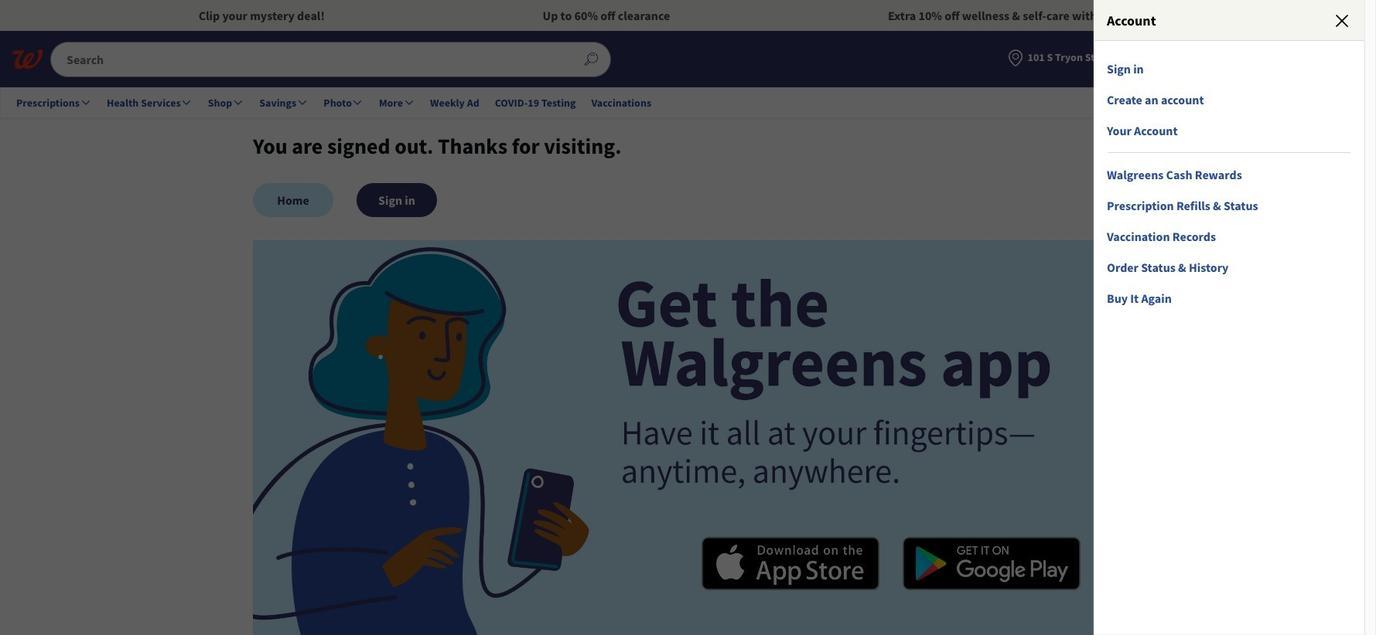 Task type: locate. For each thing, give the bounding box(es) containing it.
main content
[[241, 118, 1123, 636]]

get it on google play image
[[903, 538, 1081, 591]]

top navigation with the logo, search field, account and cart element
[[0, 0, 1365, 636]]

get the walgreens app. have it all at your fingertips - anytime, anyware. image
[[253, 240, 1112, 636]]



Task type: vqa. For each thing, say whether or not it's contained in the screenshot.
FIRST NAME text box
no



Task type: describe. For each thing, give the bounding box(es) containing it.
walgreens: trusted since 1901 image
[[12, 49, 43, 69]]

search image
[[576, 44, 606, 74]]

download on the app store image
[[702, 538, 880, 591]]



